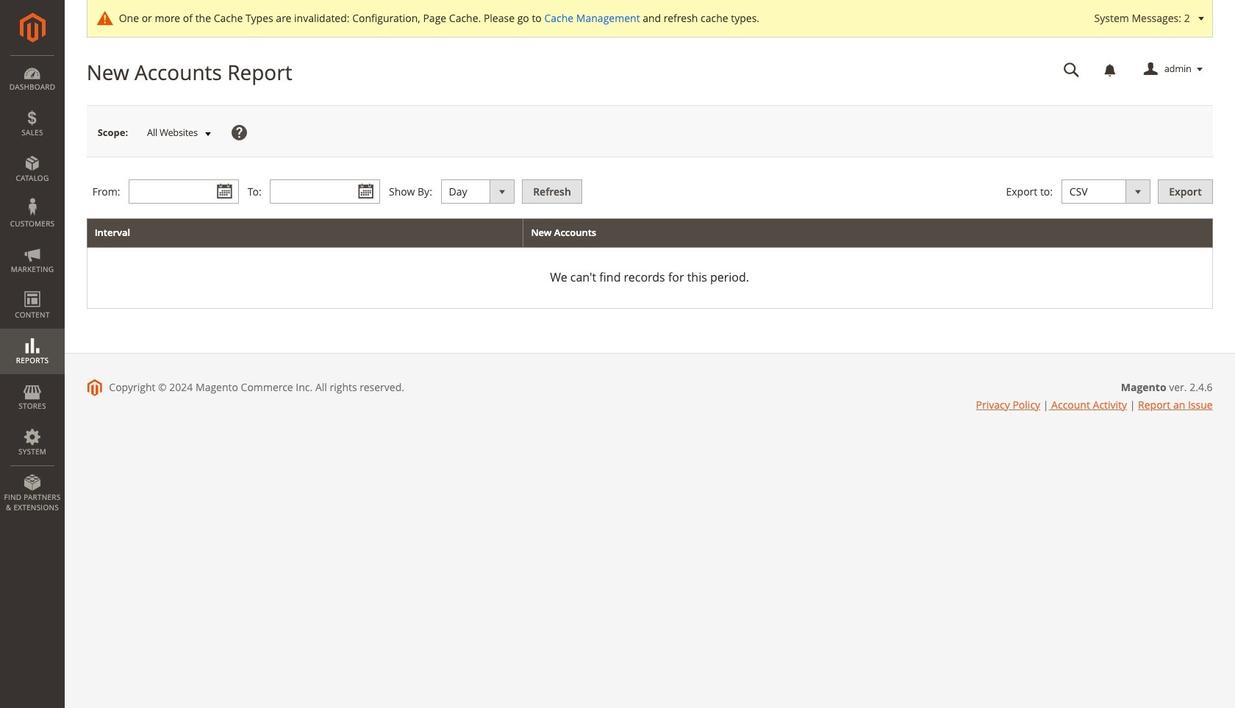 Task type: vqa. For each thing, say whether or not it's contained in the screenshot.
menu bar in the left of the page
yes



Task type: locate. For each thing, give the bounding box(es) containing it.
menu bar
[[0, 55, 65, 520]]

magento admin panel image
[[19, 12, 45, 43]]

None text field
[[129, 180, 239, 204], [270, 180, 380, 204], [129, 180, 239, 204], [270, 180, 380, 204]]



